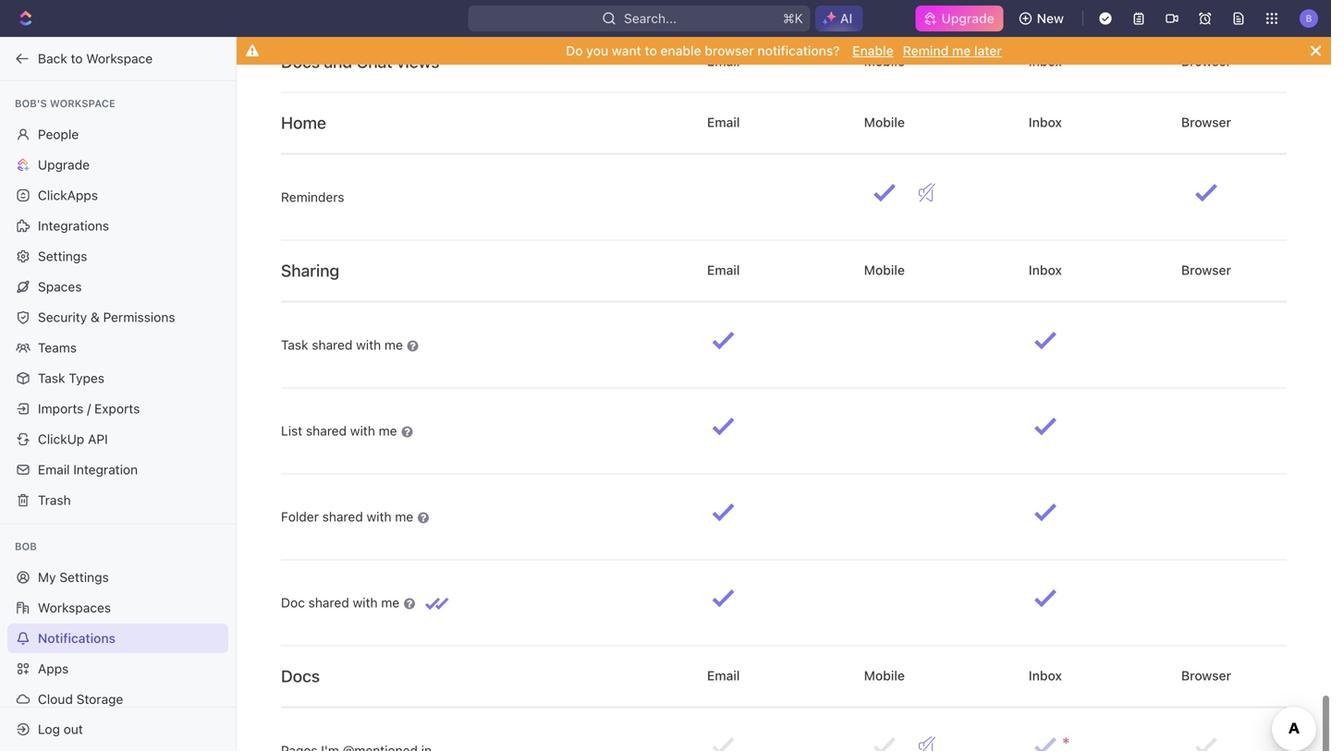 Task type: describe. For each thing, give the bounding box(es) containing it.
enable
[[853, 43, 894, 58]]

shared for task
[[312, 337, 353, 353]]

log
[[38, 722, 60, 737]]

teams
[[38, 340, 77, 356]]

bob's workspace
[[15, 98, 115, 110]]

&
[[91, 310, 100, 325]]

browser for home
[[1178, 115, 1235, 130]]

apps
[[38, 662, 69, 677]]

back to workspace button
[[7, 44, 219, 74]]

storage
[[76, 692, 123, 707]]

list
[[281, 423, 302, 439]]

1 vertical spatial upgrade link
[[7, 150, 228, 180]]

doc shared with me
[[281, 595, 403, 611]]

workspace inside back to workspace button
[[86, 51, 153, 66]]

new
[[1037, 11, 1064, 26]]

enable
[[661, 43, 701, 58]]

new button
[[1011, 4, 1075, 33]]

security & permissions
[[38, 310, 175, 325]]

views
[[397, 52, 440, 72]]

me for list shared with me
[[379, 423, 397, 439]]

my settings link
[[7, 563, 228, 593]]

you
[[586, 43, 609, 58]]

api
[[88, 432, 108, 447]]

spaces
[[38, 279, 82, 294]]

imports
[[38, 401, 84, 417]]

browser
[[705, 43, 754, 58]]

clickapps link
[[7, 181, 228, 210]]

notifications
[[38, 631, 116, 646]]

want
[[612, 43, 641, 58]]

home
[[281, 113, 326, 133]]

off image
[[919, 184, 936, 202]]

cloud storage
[[38, 692, 123, 707]]

me for folder shared with me
[[395, 509, 414, 525]]

my
[[38, 570, 56, 585]]

log out
[[38, 722, 83, 737]]

email for sharing
[[704, 263, 744, 278]]

back to workspace
[[38, 51, 153, 66]]

ai button
[[815, 6, 863, 31]]

do
[[566, 43, 583, 58]]

task for task shared with me
[[281, 337, 308, 353]]

me for doc shared with me
[[381, 595, 400, 611]]

email for home
[[704, 115, 744, 130]]

email integration
[[38, 462, 138, 478]]

ai
[[840, 11, 853, 26]]

mobile for docs
[[861, 668, 908, 684]]

inbox for home
[[1026, 115, 1066, 130]]

1 horizontal spatial upgrade link
[[916, 6, 1004, 31]]

docs and chat views
[[281, 52, 440, 72]]

task types link
[[7, 364, 228, 393]]

inbox for docs
[[1026, 668, 1066, 684]]

1 mobile from the top
[[861, 54, 908, 69]]

email integration link
[[7, 455, 228, 485]]

search...
[[624, 11, 677, 26]]

workspaces link
[[7, 594, 228, 623]]

task types
[[38, 371, 104, 386]]

imports / exports
[[38, 401, 140, 417]]

1 vertical spatial settings
[[59, 570, 109, 585]]

notifications?
[[758, 43, 840, 58]]

bob's
[[15, 98, 47, 110]]

with for list shared with me
[[350, 423, 375, 439]]

exports
[[94, 401, 140, 417]]

mobile for sharing
[[861, 263, 908, 278]]

chat
[[357, 52, 393, 72]]

integrations
[[38, 218, 109, 233]]



Task type: locate. For each thing, give the bounding box(es) containing it.
security
[[38, 310, 87, 325]]

and
[[324, 52, 352, 72]]

doc
[[281, 595, 305, 611]]

1 docs from the top
[[281, 52, 320, 72]]

settings
[[38, 249, 87, 264], [59, 570, 109, 585]]

cloud storage link
[[7, 685, 228, 715]]

docs left and
[[281, 52, 320, 72]]

remind
[[903, 43, 949, 58]]

with right doc
[[353, 595, 378, 611]]

workspace
[[86, 51, 153, 66], [50, 98, 115, 110]]

4 mobile from the top
[[861, 668, 908, 684]]

upgrade link down people link
[[7, 150, 228, 180]]

browser for sharing
[[1178, 263, 1235, 278]]

task
[[281, 337, 308, 353], [38, 371, 65, 386]]

4 browser from the top
[[1178, 668, 1235, 684]]

log out button
[[7, 715, 220, 745]]

with up list shared with me
[[356, 337, 381, 353]]

2 mobile from the top
[[861, 115, 908, 130]]

clickapps
[[38, 188, 98, 203]]

inbox for sharing
[[1026, 263, 1066, 278]]

0 vertical spatial upgrade link
[[916, 6, 1004, 31]]

with
[[356, 337, 381, 353], [350, 423, 375, 439], [367, 509, 392, 525], [353, 595, 378, 611]]

reminders
[[281, 190, 344, 205]]

with for doc shared with me
[[353, 595, 378, 611]]

0 vertical spatial upgrade
[[942, 11, 995, 26]]

types
[[69, 371, 104, 386]]

clickup api
[[38, 432, 108, 447]]

/
[[87, 401, 91, 417]]

1 vertical spatial upgrade
[[38, 157, 90, 172]]

integration
[[73, 462, 138, 478]]

0 vertical spatial workspace
[[86, 51, 153, 66]]

clickup api link
[[7, 425, 228, 454]]

to
[[645, 43, 657, 58], [71, 51, 83, 66]]

shared down sharing on the top left of the page
[[312, 337, 353, 353]]

3 browser from the top
[[1178, 263, 1235, 278]]

sharing
[[281, 261, 339, 281]]

workspace up people on the top of page
[[50, 98, 115, 110]]

with right folder
[[367, 509, 392, 525]]

1 horizontal spatial task
[[281, 337, 308, 353]]

email for docs
[[704, 668, 744, 684]]

to inside button
[[71, 51, 83, 66]]

docs
[[281, 52, 320, 72], [281, 667, 320, 687]]

do you want to enable browser notifications? enable remind me later
[[566, 43, 1002, 58]]

1 vertical spatial docs
[[281, 667, 320, 687]]

3 inbox from the top
[[1026, 263, 1066, 278]]

upgrade
[[942, 11, 995, 26], [38, 157, 90, 172]]

people
[[38, 127, 79, 142]]

me
[[952, 43, 971, 58], [385, 337, 403, 353], [379, 423, 397, 439], [395, 509, 414, 525], [381, 595, 400, 611]]

settings link
[[7, 242, 228, 271]]

shared right list
[[306, 423, 347, 439]]

0 vertical spatial settings
[[38, 249, 87, 264]]

clickup
[[38, 432, 84, 447]]

upgrade up clickapps
[[38, 157, 90, 172]]

apps link
[[7, 655, 228, 684]]

permissions
[[103, 310, 175, 325]]

docs for docs
[[281, 667, 320, 687]]

notifications link
[[7, 624, 228, 654]]

1 horizontal spatial upgrade
[[942, 11, 995, 26]]

workspace right back
[[86, 51, 153, 66]]

shared for list
[[306, 423, 347, 439]]

1 browser from the top
[[1178, 54, 1235, 69]]

shared right doc
[[308, 595, 349, 611]]

4 inbox from the top
[[1026, 668, 1066, 684]]

2 browser from the top
[[1178, 115, 1235, 130]]

my settings
[[38, 570, 109, 585]]

security & permissions link
[[7, 303, 228, 332]]

shared
[[312, 337, 353, 353], [306, 423, 347, 439], [322, 509, 363, 525], [308, 595, 349, 611]]

0 horizontal spatial upgrade
[[38, 157, 90, 172]]

imports / exports link
[[7, 394, 228, 424]]

⌘k
[[783, 11, 803, 26]]

to right back
[[71, 51, 83, 66]]

3 mobile from the top
[[861, 263, 908, 278]]

list shared with me
[[281, 423, 401, 439]]

0 vertical spatial task
[[281, 337, 308, 353]]

off image
[[919, 737, 936, 752]]

0 horizontal spatial task
[[38, 371, 65, 386]]

back
[[38, 51, 67, 66]]

to right want
[[645, 43, 657, 58]]

docs for docs and chat views
[[281, 52, 320, 72]]

docs down doc
[[281, 667, 320, 687]]

people link
[[7, 120, 228, 149]]

with right list
[[350, 423, 375, 439]]

with for task shared with me
[[356, 337, 381, 353]]

trash link
[[7, 486, 228, 515]]

browser
[[1178, 54, 1235, 69], [1178, 115, 1235, 130], [1178, 263, 1235, 278], [1178, 668, 1235, 684]]

1 vertical spatial workspace
[[50, 98, 115, 110]]

0 horizontal spatial to
[[71, 51, 83, 66]]

1 vertical spatial task
[[38, 371, 65, 386]]

integrations link
[[7, 211, 228, 241]]

spaces link
[[7, 272, 228, 302]]

b button
[[1294, 4, 1324, 33]]

folder
[[281, 509, 319, 525]]

task down sharing on the top left of the page
[[281, 337, 308, 353]]

upgrade link up the later
[[916, 6, 1004, 31]]

shared for folder
[[322, 509, 363, 525]]

folder shared with me
[[281, 509, 417, 525]]

2 inbox from the top
[[1026, 115, 1066, 130]]

mobile
[[861, 54, 908, 69], [861, 115, 908, 130], [861, 263, 908, 278], [861, 668, 908, 684]]

0 horizontal spatial upgrade link
[[7, 150, 228, 180]]

upgrade up the later
[[942, 11, 995, 26]]

2 docs from the top
[[281, 667, 320, 687]]

me for task shared with me
[[385, 337, 403, 353]]

0 vertical spatial docs
[[281, 52, 320, 72]]

cloud
[[38, 692, 73, 707]]

workspaces
[[38, 601, 111, 616]]

task shared with me
[[281, 337, 407, 353]]

task for task types
[[38, 371, 65, 386]]

bob
[[15, 541, 37, 553]]

teams link
[[7, 333, 228, 363]]

later
[[974, 43, 1002, 58]]

shared right folder
[[322, 509, 363, 525]]

out
[[64, 722, 83, 737]]

settings up spaces
[[38, 249, 87, 264]]

trash
[[38, 493, 71, 508]]

1 horizontal spatial to
[[645, 43, 657, 58]]

browser for docs
[[1178, 668, 1235, 684]]

settings up 'workspaces' at the bottom left of page
[[59, 570, 109, 585]]

b
[[1306, 13, 1312, 23]]

1 inbox from the top
[[1026, 54, 1066, 69]]

with for folder shared with me
[[367, 509, 392, 525]]

task down teams
[[38, 371, 65, 386]]

inbox
[[1026, 54, 1066, 69], [1026, 115, 1066, 130], [1026, 263, 1066, 278], [1026, 668, 1066, 684]]

mobile for home
[[861, 115, 908, 130]]

shared for doc
[[308, 595, 349, 611]]



Task type: vqa. For each thing, say whether or not it's contained in the screenshot.
"app"
no



